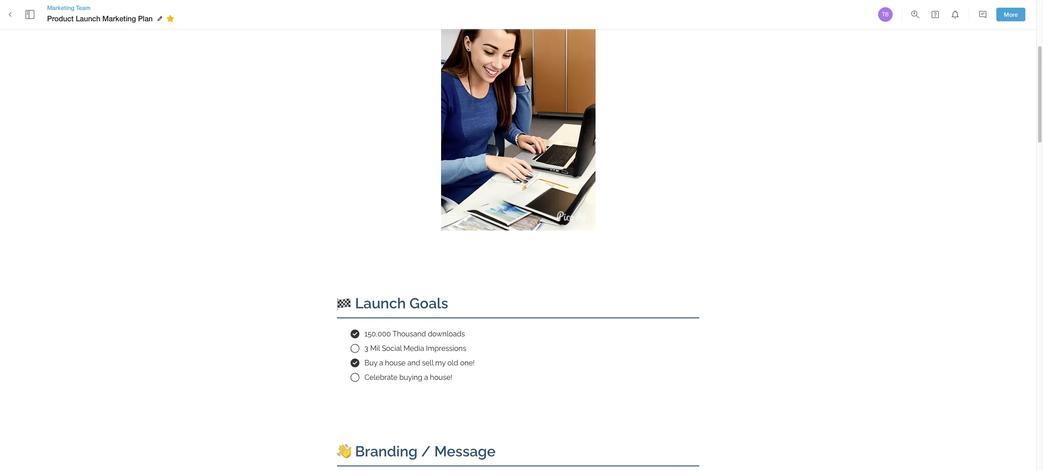 Task type: describe. For each thing, give the bounding box(es) containing it.
remove favorite image
[[165, 13, 176, 24]]

mil
[[370, 344, 380, 353]]

0 horizontal spatial a
[[379, 359, 383, 367]]

product launch marketing plan
[[47, 14, 153, 23]]

celebrate buying a house!
[[364, 373, 452, 382]]

0 horizontal spatial marketing
[[47, 4, 74, 11]]

marketing team
[[47, 4, 91, 11]]

buying
[[399, 373, 422, 382]]

👋
[[337, 443, 351, 460]]

tb button
[[877, 6, 894, 23]]

branding
[[355, 443, 418, 460]]

150,000
[[364, 330, 391, 338]]

launch for 🏁
[[355, 295, 406, 311]]

👋 branding / message
[[337, 443, 496, 460]]

social
[[382, 344, 402, 353]]

house!
[[430, 373, 452, 382]]

tb
[[882, 11, 889, 18]]

sell
[[422, 359, 433, 367]]

launch for product
[[76, 14, 100, 23]]

goals
[[409, 295, 448, 311]]

message
[[434, 443, 496, 460]]

more button
[[996, 8, 1025, 21]]



Task type: vqa. For each thing, say whether or not it's contained in the screenshot.
a
yes



Task type: locate. For each thing, give the bounding box(es) containing it.
1 horizontal spatial launch
[[355, 295, 406, 311]]

buy a house and sell my old one!
[[364, 359, 475, 367]]

1 vertical spatial marketing
[[102, 14, 136, 23]]

3 mil social media impressions
[[364, 344, 466, 353]]

more
[[1004, 11, 1018, 18]]

launch
[[76, 14, 100, 23], [355, 295, 406, 311]]

1 vertical spatial launch
[[355, 295, 406, 311]]

my
[[435, 359, 446, 367]]

🏁 launch goals
[[337, 295, 448, 311]]

marketing up product
[[47, 4, 74, 11]]

plan
[[138, 14, 153, 23]]

one!
[[460, 359, 475, 367]]

0 horizontal spatial launch
[[76, 14, 100, 23]]

150,000 thousand downloads
[[364, 330, 465, 338]]

team
[[76, 4, 91, 11]]

/
[[421, 443, 431, 460]]

0 vertical spatial a
[[379, 359, 383, 367]]

0 vertical spatial marketing
[[47, 4, 74, 11]]

0 vertical spatial launch
[[76, 14, 100, 23]]

house
[[385, 359, 406, 367]]

product
[[47, 14, 74, 23]]

🏁
[[337, 295, 351, 311]]

media
[[404, 344, 424, 353]]

1 horizontal spatial a
[[424, 373, 428, 382]]

thousand
[[393, 330, 426, 338]]

marketing
[[47, 4, 74, 11], [102, 14, 136, 23]]

1 vertical spatial a
[[424, 373, 428, 382]]

celebrate
[[364, 373, 397, 382]]

1 horizontal spatial marketing
[[102, 14, 136, 23]]

launch down team
[[76, 14, 100, 23]]

marketing down marketing team link
[[102, 14, 136, 23]]

3
[[364, 344, 368, 353]]

buy
[[364, 359, 377, 367]]

marketing team link
[[47, 4, 177, 12]]

downloads
[[428, 330, 465, 338]]

old
[[447, 359, 458, 367]]

and
[[407, 359, 420, 367]]

a right buy
[[379, 359, 383, 367]]

a
[[379, 359, 383, 367], [424, 373, 428, 382]]

impressions
[[426, 344, 466, 353]]

launch up 150,000
[[355, 295, 406, 311]]

a down "sell"
[[424, 373, 428, 382]]



